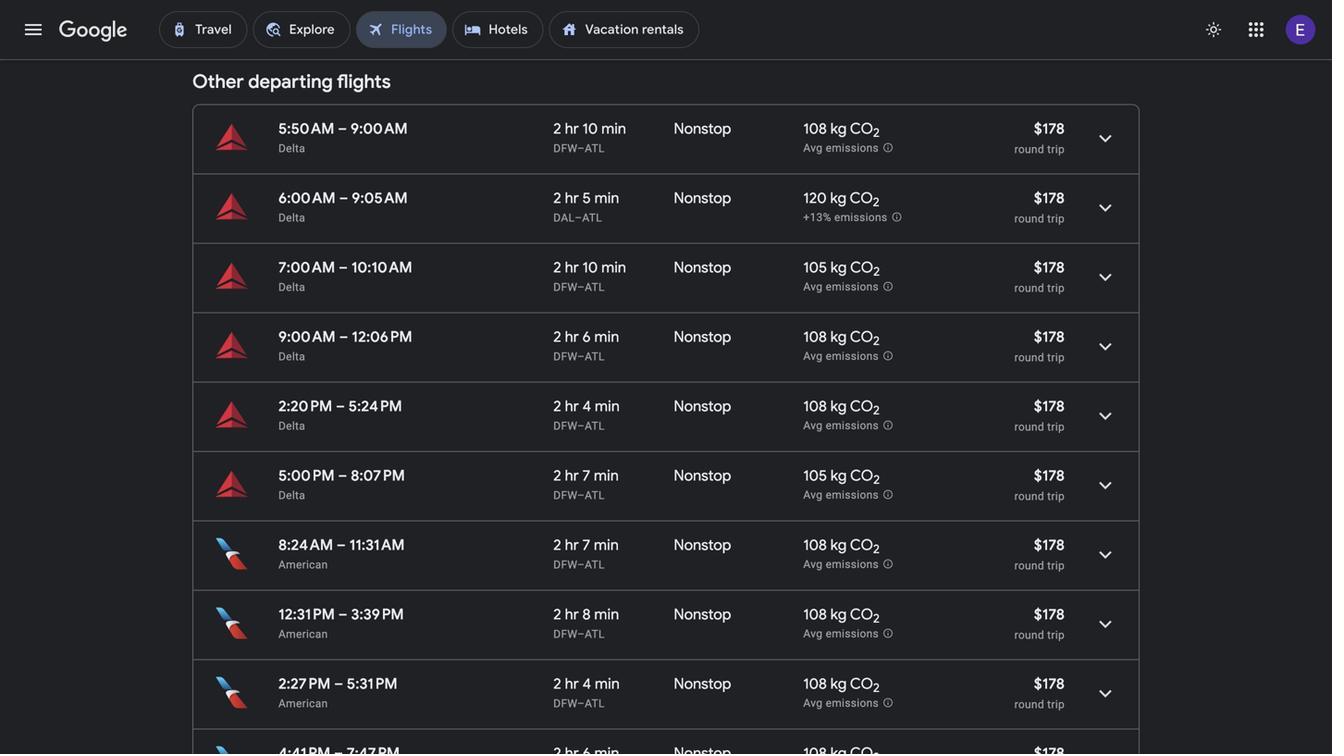 Task type: vqa. For each thing, say whether or not it's contained in the screenshot.
9:00 AM's '$178 round trip'
yes



Task type: locate. For each thing, give the bounding box(es) containing it.
105
[[804, 258, 827, 277], [804, 466, 827, 485]]

0 vertical spatial 2 hr 10 min dfw – atl
[[554, 119, 627, 155]]

trip for 5:24 pm
[[1048, 421, 1065, 434]]

4 108 kg co 2 from the top
[[804, 536, 880, 557]]

2 hr 5 min dal – atl
[[554, 189, 620, 224]]

4 kg from the top
[[831, 328, 847, 347]]

5 108 kg co 2 from the top
[[804, 605, 880, 627]]

1 nonstop flight. element from the top
[[674, 119, 732, 141]]

$178 round trip up 178 us dollars text box
[[1015, 675, 1065, 711]]

178 us dollars text field left flight details. leaves dallas/fort worth international airport at 12:31 pm on saturday, january 13 and arrives at hartsfield-jackson atlanta international airport at 3:39 pm on saturday, january 13. icon on the bottom right
[[1034, 605, 1065, 624]]

2 7 from the top
[[583, 536, 591, 555]]

trip left flight details. leaves dallas/fort worth international airport at 5:00 pm on saturday, january 13 and arrives at hartsfield-jackson atlanta international airport at 8:07 pm on saturday, january 13. 'image'
[[1048, 490, 1065, 503]]

hr for 5:24 pm
[[565, 397, 579, 416]]

co inside "120 kg co 2"
[[850, 189, 873, 208]]

178 US dollars text field
[[1034, 328, 1065, 347], [1034, 605, 1065, 624], [1034, 675, 1065, 694]]

$178 round trip
[[1015, 119, 1065, 156], [1015, 189, 1065, 225], [1015, 258, 1065, 295], [1015, 328, 1065, 364], [1015, 397, 1065, 434], [1015, 466, 1065, 503], [1015, 536, 1065, 572], [1015, 605, 1065, 642], [1015, 675, 1065, 711]]

7 trip from the top
[[1048, 559, 1065, 572]]

3 avg emissions from the top
[[804, 350, 879, 363]]

Arrival time: 10:10 AM. text field
[[352, 258, 412, 277]]

round left flight details. leaves dallas/fort worth international airport at 2:20 pm on saturday, january 13 and arrives at hartsfield-jackson atlanta international airport at 5:24 pm on saturday, january 13. icon
[[1015, 421, 1045, 434]]

178 us dollars text field left flight details. leaves dallas/fort worth international airport at 5:50 am on saturday, january 13 and arrives at hartsfield-jackson atlanta international airport at 9:00 am on saturday, january 13. icon
[[1034, 119, 1065, 138]]

dfw inside 2 hr 8 min dfw – atl
[[554, 628, 577, 641]]

0 vertical spatial 9:00 am
[[351, 119, 408, 138]]

1 vertical spatial 178 us dollars text field
[[1034, 397, 1065, 416]]

american inside 12:31 pm – 3:39 pm american
[[279, 628, 328, 641]]

0 vertical spatial american
[[279, 559, 328, 571]]

1 178 us dollars text field from the top
[[1034, 328, 1065, 347]]

10:10 am
[[352, 258, 412, 277]]

7 $178 round trip from the top
[[1015, 536, 1065, 572]]

dfw inside 2 hr 6 min dfw – atl
[[554, 350, 577, 363]]

$178 round trip left flight details. leaves dallas/fort worth international airport at 8:24 am on saturday, january 13 and arrives at hartsfield-jackson atlanta international airport at 11:31 am on saturday, january 13. icon
[[1015, 536, 1065, 572]]

7 dfw from the top
[[554, 628, 577, 641]]

delta down 2:20 pm
[[279, 420, 305, 433]]

8 $178 round trip from the top
[[1015, 605, 1065, 642]]

1 vertical spatial 9:00 am
[[279, 328, 336, 347]]

0 vertical spatial 105
[[804, 258, 827, 277]]

10
[[583, 119, 598, 138], [583, 258, 598, 277]]

178 us dollars text field left flight details. leaves dallas/fort worth international airport at 7:00 am on saturday, january 13 and arrives at hartsfield-jackson atlanta international airport at 10:10 am on saturday, january 13. image
[[1034, 258, 1065, 277]]

4 down 2 hr 8 min dfw – atl
[[583, 675, 592, 694]]

3 trip from the top
[[1048, 282, 1065, 295]]

– inside 2 hr 5 min dal – atl
[[575, 211, 583, 224]]

1 total duration 2 hr 6 min. element from the top
[[554, 328, 674, 349]]

2 hr 10 min dfw – atl up 6
[[554, 258, 627, 294]]

trip left flight details. leaves dallas/fort worth international airport at 8:24 am on saturday, january 13 and arrives at hartsfield-jackson atlanta international airport at 11:31 am on saturday, january 13. icon
[[1048, 559, 1065, 572]]

co for 5:24 pm
[[850, 397, 874, 416]]

$178 left flight details. leaves dallas/fort worth international airport at 7:00 am on saturday, january 13 and arrives at hartsfield-jackson atlanta international airport at 10:10 am on saturday, january 13. image
[[1034, 258, 1065, 277]]

12:31 pm – 3:39 pm american
[[279, 605, 404, 641]]

5 trip from the top
[[1048, 421, 1065, 434]]

trip for 9:05 am
[[1048, 212, 1065, 225]]

1 horizontal spatial 9:00 am
[[351, 119, 408, 138]]

5
[[583, 189, 591, 208]]

min inside 2 hr 8 min dfw – atl
[[595, 605, 619, 624]]

$178 left flight details. leaves dallas/fort worth international airport at 2:20 pm on saturday, january 13 and arrives at hartsfield-jackson atlanta international airport at 5:24 pm on saturday, january 13. icon
[[1034, 397, 1065, 416]]

9 nonstop flight. element from the top
[[674, 675, 732, 696]]

total duration 2 hr 10 min. element for 108
[[554, 119, 674, 141]]

$178 left flight details. leaves dallas/fort worth international airport at 9:00 am on saturday, january 13 and arrives at hartsfield-jackson atlanta international airport at 12:06 pm on saturday, january 13. "image"
[[1034, 328, 1065, 347]]

round left flight details. leaves dallas/fort worth international airport at 9:00 am on saturday, january 13 and arrives at hartsfield-jackson atlanta international airport at 12:06 pm on saturday, january 13. "image"
[[1015, 351, 1045, 364]]

trip
[[1048, 143, 1065, 156], [1048, 212, 1065, 225], [1048, 282, 1065, 295], [1048, 351, 1065, 364], [1048, 421, 1065, 434], [1048, 490, 1065, 503], [1048, 559, 1065, 572], [1048, 629, 1065, 642], [1048, 698, 1065, 711]]

kg for 9:00 am
[[831, 119, 847, 138]]

2 hr 7 min dfw – atl for 8:07 pm
[[554, 466, 619, 502]]

1 vertical spatial total duration 2 hr 10 min. element
[[554, 258, 674, 280]]

emissions for 9:00 am
[[826, 142, 879, 155]]

$178 left flight details. leaves dallas/fort worth international airport at 5:00 pm on saturday, january 13 and arrives at hartsfield-jackson atlanta international airport at 8:07 pm on saturday, january 13. 'image'
[[1034, 466, 1065, 485]]

7 kg from the top
[[831, 536, 847, 555]]

1 american from the top
[[279, 559, 328, 571]]

nonstop flight. element
[[674, 119, 732, 141], [674, 189, 732, 211], [674, 258, 732, 280], [674, 328, 732, 349], [674, 397, 732, 419], [674, 466, 732, 488], [674, 536, 732, 558], [674, 605, 732, 627], [674, 675, 732, 696], [674, 745, 732, 754]]

kg
[[831, 119, 847, 138], [831, 189, 847, 208], [831, 258, 847, 277], [831, 328, 847, 347], [831, 397, 847, 416], [831, 466, 847, 485], [831, 536, 847, 555], [831, 605, 847, 624], [831, 675, 847, 694]]

round
[[1015, 143, 1045, 156], [1015, 212, 1045, 225], [1015, 282, 1045, 295], [1015, 351, 1045, 364], [1015, 421, 1045, 434], [1015, 490, 1045, 503], [1015, 559, 1045, 572], [1015, 629, 1045, 642], [1015, 698, 1045, 711]]

108 kg co 2 for 5:24 pm
[[804, 397, 880, 418]]

2 $178 round trip from the top
[[1015, 189, 1065, 225]]

delta for 6:00 am
[[279, 211, 305, 224]]

2:27 pm
[[279, 675, 331, 694]]

avg emissions for 12:06 pm
[[804, 350, 879, 363]]

3 $178 round trip from the top
[[1015, 258, 1065, 295]]

nonstop for 11:31 am
[[674, 536, 732, 555]]

0 vertical spatial 2 hr 7 min dfw – atl
[[554, 466, 619, 502]]

co for 8:07 pm
[[851, 466, 874, 485]]

6 avg emissions from the top
[[804, 558, 879, 571]]

total duration 2 hr 7 min. element for 105
[[554, 466, 674, 488]]

$178 left flight details. leaves dallas love field at 6:00 am on saturday, january 13 and arrives at hartsfield-jackson atlanta international airport at 9:05 am on saturday, january 13. image
[[1034, 189, 1065, 208]]

7 hr from the top
[[565, 536, 579, 555]]

108 kg co 2
[[804, 119, 880, 141], [804, 328, 880, 349], [804, 397, 880, 418], [804, 536, 880, 557], [804, 605, 880, 627], [804, 675, 880, 696]]

7 $178 from the top
[[1034, 536, 1065, 555]]

4 round from the top
[[1015, 351, 1045, 364]]

leaves dallas/fort worth international airport at 7:00 am on saturday, january 13 and arrives at hartsfield-jackson atlanta international airport at 10:10 am on saturday, january 13. element
[[279, 258, 412, 277]]

1 2 hr 4 min dfw – atl from the top
[[554, 397, 620, 433]]

min inside 2 hr 6 min dfw – atl
[[595, 328, 620, 347]]

105 kg co 2
[[804, 258, 880, 280], [804, 466, 880, 488]]

4
[[583, 397, 592, 416], [583, 675, 592, 694]]

6 nonstop from the top
[[674, 466, 732, 485]]

other departing flights
[[192, 70, 391, 93]]

–
[[338, 119, 347, 138], [577, 142, 585, 155], [339, 189, 348, 208], [575, 211, 583, 224], [339, 258, 348, 277], [577, 281, 585, 294], [339, 328, 348, 347], [577, 350, 585, 363], [336, 397, 345, 416], [577, 420, 585, 433], [338, 466, 347, 485], [577, 489, 585, 502], [337, 536, 346, 555], [577, 559, 585, 571], [339, 605, 348, 624], [577, 628, 585, 641], [334, 675, 343, 694], [577, 697, 585, 710]]

1 108 kg co 2 from the top
[[804, 119, 880, 141]]

$178 left flight details. leaves dallas/fort worth international airport at 8:24 am on saturday, january 13 and arrives at hartsfield-jackson atlanta international airport at 11:31 am on saturday, january 13. icon
[[1034, 536, 1065, 555]]

7:00 am – 10:10 am delta
[[279, 258, 412, 294]]

2 hr 8 min dfw – atl
[[554, 605, 619, 641]]

american
[[279, 559, 328, 571], [279, 628, 328, 641], [279, 697, 328, 710]]

178 us dollars text field left flight details. leaves dallas love field at 6:00 am on saturday, january 13 and arrives at hartsfield-jackson atlanta international airport at 9:05 am on saturday, january 13. image
[[1034, 189, 1065, 208]]

Departure time: 7:00 AM. text field
[[279, 258, 335, 277]]

delta down the '6:00 am'
[[279, 211, 305, 224]]

2 avg from the top
[[804, 281, 823, 294]]

3 dfw from the top
[[554, 350, 577, 363]]

co
[[850, 119, 874, 138], [850, 189, 873, 208], [851, 258, 874, 277], [850, 328, 874, 347], [850, 397, 874, 416], [851, 466, 874, 485], [850, 536, 874, 555], [850, 605, 874, 624], [850, 675, 874, 694]]

avg emissions for 5:31 pm
[[804, 697, 879, 710]]

8 round from the top
[[1015, 629, 1045, 642]]

3 178 us dollars text field from the top
[[1034, 675, 1065, 694]]

3:39 pm
[[351, 605, 404, 624]]

8 $178 from the top
[[1034, 605, 1065, 624]]

108 kg co 2 for 9:00 am
[[804, 119, 880, 141]]

0 vertical spatial 178 us dollars text field
[[1034, 328, 1065, 347]]

12:31 pm
[[279, 605, 335, 624]]

round left flight details. leaves dallas love field at 6:00 am on saturday, january 13 and arrives at hartsfield-jackson atlanta international airport at 9:05 am on saturday, january 13. image
[[1015, 212, 1045, 225]]

atl inside 2 hr 8 min dfw – atl
[[585, 628, 605, 641]]

178 us dollars text field left flight details. leaves dallas/fort worth international airport at 2:20 pm on saturday, january 13 and arrives at hartsfield-jackson atlanta international airport at 5:24 pm on saturday, january 13. icon
[[1034, 397, 1065, 416]]

total duration 2 hr 4 min. element down 2 hr 8 min dfw – atl
[[554, 675, 674, 696]]

trip for 9:00 am
[[1048, 143, 1065, 156]]

1 vertical spatial american
[[279, 628, 328, 641]]

total duration 2 hr 10 min. element for 105
[[554, 258, 674, 280]]

round left flight details. leaves dallas/fort worth international airport at 12:31 pm on saturday, january 13 and arrives at hartsfield-jackson atlanta international airport at 3:39 pm on saturday, january 13. icon on the bottom right
[[1015, 629, 1045, 642]]

hr for 5:31 pm
[[565, 675, 579, 694]]

2 vertical spatial 178 us dollars text field
[[1034, 466, 1065, 485]]

delta inside 6:00 am – 9:05 am delta
[[279, 211, 305, 224]]

nonstop
[[674, 119, 732, 138], [674, 189, 732, 208], [674, 258, 732, 277], [674, 328, 732, 347], [674, 397, 732, 416], [674, 466, 732, 485], [674, 536, 732, 555], [674, 605, 732, 624], [674, 675, 732, 694]]

– inside 7:00 am – 10:10 am delta
[[339, 258, 348, 277]]

1 avg emissions from the top
[[804, 142, 879, 155]]

0 vertical spatial 4
[[583, 397, 592, 416]]

178 US dollars text field
[[1034, 189, 1065, 208], [1034, 258, 1065, 277], [1034, 536, 1065, 555]]

1 vertical spatial total duration 2 hr 6 min. element
[[554, 745, 674, 754]]

hr inside 2 hr 6 min dfw – atl
[[565, 328, 579, 347]]

5 108 from the top
[[804, 605, 827, 624]]

$178 left flight details. leaves dallas/fort worth international airport at 12:31 pm on saturday, january 13 and arrives at hartsfield-jackson atlanta international airport at 3:39 pm on saturday, january 13. icon on the bottom right
[[1034, 605, 1065, 624]]

108
[[804, 119, 827, 138], [804, 328, 827, 347], [804, 397, 827, 416], [804, 536, 827, 555], [804, 605, 827, 624], [804, 675, 827, 694]]

8 dfw from the top
[[554, 697, 577, 710]]

4 trip from the top
[[1048, 351, 1065, 364]]

hr
[[565, 119, 579, 138], [565, 189, 579, 208], [565, 258, 579, 277], [565, 328, 579, 347], [565, 397, 579, 416], [565, 466, 579, 485], [565, 536, 579, 555], [565, 605, 579, 624], [565, 675, 579, 694]]

total duration 2 hr 7 min. element
[[554, 466, 674, 488], [554, 536, 674, 558]]

8 trip from the top
[[1048, 629, 1065, 642]]

delta
[[279, 142, 305, 155], [279, 211, 305, 224], [279, 281, 305, 294], [279, 350, 305, 363], [279, 420, 305, 433], [279, 489, 305, 502]]

178 us dollars text field left flight details. leaves dallas/fort worth international airport at 8:24 am on saturday, january 13 and arrives at hartsfield-jackson atlanta international airport at 11:31 am on saturday, january 13. icon
[[1034, 536, 1065, 555]]

emissions for 5:24 pm
[[826, 419, 879, 432]]

total duration 2 hr 10 min. element down 2 hr 5 min dal – atl
[[554, 258, 674, 280]]

2 american from the top
[[279, 628, 328, 641]]

2 total duration 2 hr 4 min. element from the top
[[554, 675, 674, 696]]

9 $178 from the top
[[1034, 675, 1065, 694]]

co for 9:05 am
[[850, 189, 873, 208]]

$178 round trip left flight details. leaves dallas love field at 6:00 am on saturday, january 13 and arrives at hartsfield-jackson atlanta international airport at 9:05 am on saturday, january 13. image
[[1015, 189, 1065, 225]]

2 nonstop flight. element from the top
[[674, 189, 732, 211]]

$178 round trip for 9:00 am
[[1015, 119, 1065, 156]]

+13%
[[804, 211, 832, 224]]

3 108 kg co 2 from the top
[[804, 397, 880, 418]]

2:20 pm
[[279, 397, 332, 416]]

delta inside 5:50 am – 9:00 am delta
[[279, 142, 305, 155]]

total duration 2 hr 6 min. element containing 2 hr 6 min
[[554, 328, 674, 349]]

2 178 us dollars text field from the top
[[1034, 605, 1065, 624]]

5 dfw from the top
[[554, 489, 577, 502]]

6 avg from the top
[[804, 558, 823, 571]]

avg for 9:00 am
[[804, 142, 823, 155]]

american inside 8:24 am – 11:31 am american
[[279, 559, 328, 571]]

2 total duration 2 hr 7 min. element from the top
[[554, 536, 674, 558]]

emissions for 12:06 pm
[[826, 350, 879, 363]]

1 vertical spatial 2 hr 7 min dfw – atl
[[554, 536, 619, 571]]

2 inside 2 hr 5 min dal – atl
[[554, 189, 562, 208]]

trip left flight details. leaves dallas love field at 6:00 am on saturday, january 13 and arrives at hartsfield-jackson atlanta international airport at 9:05 am on saturday, january 13. image
[[1048, 212, 1065, 225]]

$178 left flight details. leaves dallas/fort worth international airport at 5:50 am on saturday, january 13 and arrives at hartsfield-jackson atlanta international airport at 9:00 am on saturday, january 13. icon
[[1034, 119, 1065, 138]]

min inside 2 hr 5 min dal – atl
[[595, 189, 620, 208]]

+13% emissions
[[804, 211, 888, 224]]

7
[[583, 466, 591, 485], [583, 536, 591, 555]]

$178 for 11:31 am
[[1034, 536, 1065, 555]]

$178 left flight details. leaves dallas/fort worth international airport at 2:27 pm on saturday, january 13 and arrives at hartsfield-jackson atlanta international airport at 5:31 pm on saturday, january 13. image
[[1034, 675, 1065, 694]]

1 vertical spatial 4
[[583, 675, 592, 694]]

$178 round trip left flight details. leaves dallas/fort worth international airport at 7:00 am on saturday, january 13 and arrives at hartsfield-jackson atlanta international airport at 10:10 am on saturday, january 13. image
[[1015, 258, 1065, 295]]

5 delta from the top
[[279, 420, 305, 433]]

atl inside 2 hr 6 min dfw – atl
[[585, 350, 605, 363]]

8 avg emissions from the top
[[804, 697, 879, 710]]

1 vertical spatial 2 hr 4 min dfw – atl
[[554, 675, 620, 710]]

1 2 hr 10 min dfw – atl from the top
[[554, 119, 627, 155]]

178 us dollars text field for 2 hr 4 min
[[1034, 675, 1065, 694]]

min for 10:10 am
[[602, 258, 627, 277]]

2 2 hr 10 min dfw – atl from the top
[[554, 258, 627, 294]]

1 vertical spatial 105 kg co 2
[[804, 466, 880, 488]]

dfw
[[554, 142, 577, 155], [554, 281, 577, 294], [554, 350, 577, 363], [554, 420, 577, 433], [554, 489, 577, 502], [554, 559, 577, 571], [554, 628, 577, 641], [554, 697, 577, 710]]

0 vertical spatial 178 us dollars text field
[[1034, 119, 1065, 138]]

co for 5:31 pm
[[850, 675, 874, 694]]

1 vertical spatial 2 hr 10 min dfw – atl
[[554, 258, 627, 294]]

round left flight details. leaves dallas/fort worth international airport at 8:24 am on saturday, january 13 and arrives at hartsfield-jackson atlanta international airport at 11:31 am on saturday, january 13. icon
[[1015, 559, 1045, 572]]

delta down 7:00 am
[[279, 281, 305, 294]]

5 nonstop flight. element from the top
[[674, 397, 732, 419]]

178 US dollars text field
[[1034, 744, 1065, 754]]

american down 2:27 pm
[[279, 697, 328, 710]]

12:06 pm
[[352, 328, 413, 347]]

9:00 am – 12:06 pm delta
[[279, 328, 413, 363]]

flight details. leaves dallas/fort worth international airport at 12:31 pm on saturday, january 13 and arrives at hartsfield-jackson atlanta international airport at 3:39 pm on saturday, january 13. image
[[1084, 602, 1128, 646]]

nonstop for 3:39 pm
[[674, 605, 732, 624]]

2 hr 4 min dfw – atl for 5:24 pm
[[554, 397, 620, 433]]

2 total duration 2 hr 10 min. element from the top
[[554, 258, 674, 280]]

108 for 5:31 pm
[[804, 675, 827, 694]]

– inside 6:00 am – 9:05 am delta
[[339, 189, 348, 208]]

1 $178 from the top
[[1034, 119, 1065, 138]]

2 kg from the top
[[831, 189, 847, 208]]

avg
[[804, 142, 823, 155], [804, 281, 823, 294], [804, 350, 823, 363], [804, 419, 823, 432], [804, 489, 823, 502], [804, 558, 823, 571], [804, 628, 823, 641], [804, 697, 823, 710]]

3 nonstop flight. element from the top
[[674, 258, 732, 280]]

delta down the departure time: 5:00 pm. text box
[[279, 489, 305, 502]]

round for 3:39 pm
[[1015, 629, 1045, 642]]

1 178 us dollars text field from the top
[[1034, 189, 1065, 208]]

round for 12:06 pm
[[1015, 351, 1045, 364]]

2 hr 4 min dfw – atl
[[554, 397, 620, 433], [554, 675, 620, 710]]

10 down 2 hr 5 min dal – atl
[[583, 258, 598, 277]]

1 7 from the top
[[583, 466, 591, 485]]

1 2 hr 7 min dfw – atl from the top
[[554, 466, 619, 502]]

8 nonstop flight. element from the top
[[674, 605, 732, 627]]

$178 round trip left flight details. leaves dallas/fort worth international airport at 2:20 pm on saturday, january 13 and arrives at hartsfield-jackson atlanta international airport at 5:24 pm on saturday, january 13. icon
[[1015, 397, 1065, 434]]

178 us dollars text field left flight details. leaves dallas/fort worth international airport at 2:27 pm on saturday, january 13 and arrives at hartsfield-jackson atlanta international airport at 5:31 pm on saturday, january 13. image
[[1034, 675, 1065, 694]]

$178 for 10:10 am
[[1034, 258, 1065, 277]]

Arrival time: 5:31 PM. text field
[[347, 675, 398, 694]]

kg for 3:39 pm
[[831, 605, 847, 624]]

3 round from the top
[[1015, 282, 1045, 295]]

105 for 2 hr 7 min
[[804, 466, 827, 485]]

2 vertical spatial 178 us dollars text field
[[1034, 536, 1065, 555]]

emissions for 3:39 pm
[[826, 628, 879, 641]]

trip left flight details. leaves dallas/fort worth international airport at 7:00 am on saturday, january 13 and arrives at hartsfield-jackson atlanta international airport at 10:10 am on saturday, january 13. image
[[1048, 282, 1065, 295]]

4 avg emissions from the top
[[804, 419, 879, 432]]

avg emissions for 3:39 pm
[[804, 628, 879, 641]]

delta inside 5:00 pm – 8:07 pm delta
[[279, 489, 305, 502]]

6 dfw from the top
[[554, 559, 577, 571]]

delta down 5:50 am
[[279, 142, 305, 155]]

2 hr 4 min dfw – atl down 2 hr 8 min dfw – atl
[[554, 675, 620, 710]]

6 nonstop flight. element from the top
[[674, 466, 732, 488]]

5 $178 round trip from the top
[[1015, 397, 1065, 434]]

$178 round trip for 10:10 am
[[1015, 258, 1065, 295]]

dfw for 11:31 am
[[554, 559, 577, 571]]

kg inside "120 kg co 2"
[[831, 189, 847, 208]]

emissions for 9:05 am
[[835, 211, 888, 224]]

2:20 pm – 5:24 pm delta
[[279, 397, 402, 433]]

round up 178 us dollars text box
[[1015, 698, 1045, 711]]

2 inside "120 kg co 2"
[[873, 195, 880, 210]]

total duration 2 hr 10 min. element up total duration 2 hr 5 min. element
[[554, 119, 674, 141]]

leaves dallas/fort worth international airport at 9:00 am on saturday, january 13 and arrives at hartsfield-jackson atlanta international airport at 12:06 pm on saturday, january 13. element
[[279, 328, 413, 347]]

0 vertical spatial 10
[[583, 119, 598, 138]]

Arrival time: 5:24 PM. text field
[[349, 397, 402, 416]]

american inside 2:27 pm – 5:31 pm american
[[279, 697, 328, 710]]

trip left flight details. leaves dallas/fort worth international airport at 5:50 am on saturday, january 13 and arrives at hartsfield-jackson atlanta international airport at 9:00 am on saturday, january 13. icon
[[1048, 143, 1065, 156]]

0 vertical spatial 7
[[583, 466, 591, 485]]

1 vertical spatial 105
[[804, 466, 827, 485]]

3 nonstop from the top
[[674, 258, 732, 277]]

1 kg from the top
[[831, 119, 847, 138]]

9 nonstop from the top
[[674, 675, 732, 694]]

1 vertical spatial total duration 2 hr 4 min. element
[[554, 675, 674, 696]]

delta inside 9:00 am – 12:06 pm delta
[[279, 350, 305, 363]]

6 108 from the top
[[804, 675, 827, 694]]

emissions
[[826, 142, 879, 155], [835, 211, 888, 224], [826, 281, 879, 294], [826, 350, 879, 363], [826, 419, 879, 432], [826, 489, 879, 502], [826, 558, 879, 571], [826, 628, 879, 641], [826, 697, 879, 710]]

1 105 from the top
[[804, 258, 827, 277]]

2 hr 10 min dfw – atl up "5" at the left top of the page
[[554, 119, 627, 155]]

2 10 from the top
[[583, 258, 598, 277]]

0 vertical spatial 178 us dollars text field
[[1034, 189, 1065, 208]]

departing
[[248, 70, 333, 93]]

total duration 2 hr 6 min. element
[[554, 328, 674, 349], [554, 745, 674, 754]]

3 avg from the top
[[804, 350, 823, 363]]

0 vertical spatial total duration 2 hr 6 min. element
[[554, 328, 674, 349]]

2 dfw from the top
[[554, 281, 577, 294]]

2 delta from the top
[[279, 211, 305, 224]]

9:00 am down flights
[[351, 119, 408, 138]]

– inside 8:24 am – 11:31 am american
[[337, 536, 346, 555]]

hr inside 2 hr 8 min dfw – atl
[[565, 605, 579, 624]]

nonstop flight. element for 12:06 pm
[[674, 328, 732, 349]]

delta inside 2:20 pm – 5:24 pm delta
[[279, 420, 305, 433]]

0 vertical spatial 2 hr 4 min dfw – atl
[[554, 397, 620, 433]]

avg emissions
[[804, 142, 879, 155], [804, 281, 879, 294], [804, 350, 879, 363], [804, 419, 879, 432], [804, 489, 879, 502], [804, 558, 879, 571], [804, 628, 879, 641], [804, 697, 879, 710]]

7:00 am
[[279, 258, 335, 277]]

108 kg co 2 for 12:06 pm
[[804, 328, 880, 349]]

– inside 12:31 pm – 3:39 pm american
[[339, 605, 348, 624]]

2 105 from the top
[[804, 466, 827, 485]]

flight details. leaves dallas love field at 6:00 am on saturday, january 13 and arrives at hartsfield-jackson atlanta international airport at 9:05 am on saturday, january 13. image
[[1084, 186, 1128, 230]]

flight details. leaves dallas/fort worth international airport at 5:50 am on saturday, january 13 and arrives at hartsfield-jackson atlanta international airport at 9:00 am on saturday, january 13. image
[[1084, 116, 1128, 161]]

6 delta from the top
[[279, 489, 305, 502]]

min
[[602, 119, 627, 138], [595, 189, 620, 208], [602, 258, 627, 277], [595, 328, 620, 347], [595, 397, 620, 416], [594, 466, 619, 485], [594, 536, 619, 555], [595, 605, 619, 624], [595, 675, 620, 694]]

nonstop flight. element for 5:31 pm
[[674, 675, 732, 696]]

trip left flight details. leaves dallas/fort worth international airport at 12:31 pm on saturday, january 13 and arrives at hartsfield-jackson atlanta international airport at 3:39 pm on saturday, january 13. icon on the bottom right
[[1048, 629, 1065, 642]]

3 108 from the top
[[804, 397, 827, 416]]

5 avg emissions from the top
[[804, 489, 879, 502]]

avg for 5:31 pm
[[804, 697, 823, 710]]

round left flight details. leaves dallas/fort worth international airport at 5:00 pm on saturday, january 13 and arrives at hartsfield-jackson atlanta international airport at 8:07 pm on saturday, january 13. 'image'
[[1015, 490, 1045, 503]]

1 hr from the top
[[565, 119, 579, 138]]

2 178 us dollars text field from the top
[[1034, 258, 1065, 277]]

american down 12:31 pm
[[279, 628, 328, 641]]

atl for 5:31 pm
[[585, 697, 605, 710]]

9 kg from the top
[[831, 675, 847, 694]]

2 $178 from the top
[[1034, 189, 1065, 208]]

flight details. leaves dallas/fort worth international airport at 9:00 am on saturday, january 13 and arrives at hartsfield-jackson atlanta international airport at 12:06 pm on saturday, january 13. image
[[1084, 324, 1128, 369]]

5 $178 from the top
[[1034, 397, 1065, 416]]

178 us dollars text field for 120
[[1034, 189, 1065, 208]]

2 hr 4 min dfw – atl down 2 hr 6 min dfw – atl
[[554, 397, 620, 433]]

$178 round trip left flight details. leaves dallas/fort worth international airport at 12:31 pm on saturday, january 13 and arrives at hartsfield-jackson atlanta international airport at 3:39 pm on saturday, january 13. icon on the bottom right
[[1015, 605, 1065, 642]]

total duration 2 hr 10 min. element
[[554, 119, 674, 141], [554, 258, 674, 280]]

$178 round trip left flight details. leaves dallas/fort worth international airport at 9:00 am on saturday, january 13 and arrives at hartsfield-jackson atlanta international airport at 12:06 pm on saturday, january 13. "image"
[[1015, 328, 1065, 364]]

– inside 2 hr 8 min dfw – atl
[[577, 628, 585, 641]]

2 vertical spatial 178 us dollars text field
[[1034, 675, 1065, 694]]

1 $178 round trip from the top
[[1015, 119, 1065, 156]]

9:00 am down departure time: 7:00 am. text box
[[279, 328, 336, 347]]

6 $178 round trip from the top
[[1015, 466, 1065, 503]]

0 vertical spatial 105 kg co 2
[[804, 258, 880, 280]]

Departure time: 2:27 PM. text field
[[279, 675, 331, 694]]

delta down 9:00 am "text field"
[[279, 350, 305, 363]]

hr for 12:06 pm
[[565, 328, 579, 347]]

trip left flight details. leaves dallas/fort worth international airport at 2:20 pm on saturday, january 13 and arrives at hartsfield-jackson atlanta international airport at 5:24 pm on saturday, january 13. icon
[[1048, 421, 1065, 434]]

8 avg from the top
[[804, 697, 823, 710]]

nonstop flight. element for 3:39 pm
[[674, 605, 732, 627]]

178 us dollars text field left flight details. leaves dallas/fort worth international airport at 5:00 pm on saturday, january 13 and arrives at hartsfield-jackson atlanta international airport at 8:07 pm on saturday, january 13. 'image'
[[1034, 466, 1065, 485]]

hr for 8:07 pm
[[565, 466, 579, 485]]

4 $178 round trip from the top
[[1015, 328, 1065, 364]]

american down 8:24 am
[[279, 559, 328, 571]]

delta inside 7:00 am – 10:10 am delta
[[279, 281, 305, 294]]

– inside 5:50 am – 9:00 am delta
[[338, 119, 347, 138]]

4 avg from the top
[[804, 419, 823, 432]]

1 vertical spatial 10
[[583, 258, 598, 277]]

5:00 pm
[[279, 466, 335, 485]]

dfw for 5:31 pm
[[554, 697, 577, 710]]

3 delta from the top
[[279, 281, 305, 294]]

total duration 2 hr 4 min. element
[[554, 397, 674, 419], [554, 675, 674, 696]]

178 US dollars text field
[[1034, 119, 1065, 138], [1034, 397, 1065, 416], [1034, 466, 1065, 485]]

round left flight details. leaves dallas/fort worth international airport at 5:50 am on saturday, january 13 and arrives at hartsfield-jackson atlanta international airport at 9:00 am on saturday, january 13. icon
[[1015, 143, 1045, 156]]

hr inside 2 hr 5 min dal – atl
[[565, 189, 579, 208]]

nonstop flight. element for 11:31 am
[[674, 536, 732, 558]]

7 avg emissions from the top
[[804, 628, 879, 641]]

4 hr from the top
[[565, 328, 579, 347]]

total duration 2 hr 4 min. element down 2 hr 6 min dfw – atl
[[554, 397, 674, 419]]

0 horizontal spatial 9:00 am
[[279, 328, 336, 347]]

0 vertical spatial total duration 2 hr 10 min. element
[[554, 119, 674, 141]]

emissions for 8:07 pm
[[826, 489, 879, 502]]

4 $178 from the top
[[1034, 328, 1065, 347]]

round for 5:31 pm
[[1015, 698, 1045, 711]]

nonstop flight. element for 10:10 am
[[674, 258, 732, 280]]

$178 round trip left flight details. leaves dallas/fort worth international airport at 5:00 pm on saturday, january 13 and arrives at hartsfield-jackson atlanta international airport at 8:07 pm on saturday, january 13. 'image'
[[1015, 466, 1065, 503]]

8:24 am – 11:31 am american
[[279, 536, 405, 571]]

trip left flight details. leaves dallas/fort worth international airport at 9:00 am on saturday, january 13 and arrives at hartsfield-jackson atlanta international airport at 12:06 pm on saturday, january 13. "image"
[[1048, 351, 1065, 364]]

178 us dollars text field left flight details. leaves dallas/fort worth international airport at 9:00 am on saturday, january 13 and arrives at hartsfield-jackson atlanta international airport at 12:06 pm on saturday, january 13. "image"
[[1034, 328, 1065, 347]]

co for 12:06 pm
[[850, 328, 874, 347]]

leaves dallas/fort worth international airport at 4:41 pm on saturday, january 13 and arrives at hartsfield-jackson atlanta international airport at 7:47 pm on saturday, january 13. element
[[279, 744, 400, 754]]

2 2 hr 7 min dfw – atl from the top
[[554, 536, 619, 571]]

atl for 9:00 am
[[585, 142, 605, 155]]

dfw for 12:06 pm
[[554, 350, 577, 363]]

atl inside 2 hr 5 min dal – atl
[[583, 211, 602, 224]]

2
[[554, 119, 562, 138], [874, 125, 880, 141], [554, 189, 562, 208], [873, 195, 880, 210], [554, 258, 562, 277], [874, 264, 880, 280], [554, 328, 562, 347], [874, 333, 880, 349], [554, 397, 562, 416], [874, 403, 880, 418], [554, 466, 562, 485], [874, 472, 880, 488], [554, 536, 562, 555], [874, 542, 880, 557], [554, 605, 562, 624], [874, 611, 880, 627], [554, 675, 562, 694], [874, 680, 880, 696]]

trip up 178 us dollars text box
[[1048, 698, 1065, 711]]

2 trip from the top
[[1048, 212, 1065, 225]]

Departure time: 5:50 AM. text field
[[279, 119, 335, 138]]

delta for 2:20 pm
[[279, 420, 305, 433]]

0 vertical spatial total duration 2 hr 4 min. element
[[554, 397, 674, 419]]

Departure time: 2:20 PM. text field
[[279, 397, 332, 416]]

1 vertical spatial total duration 2 hr 7 min. element
[[554, 536, 674, 558]]

dal
[[554, 211, 575, 224]]

4 nonstop flight. element from the top
[[674, 328, 732, 349]]

– inside 2 hr 6 min dfw – atl
[[577, 350, 585, 363]]

$178
[[1034, 119, 1065, 138], [1034, 189, 1065, 208], [1034, 258, 1065, 277], [1034, 328, 1065, 347], [1034, 397, 1065, 416], [1034, 466, 1065, 485], [1034, 536, 1065, 555], [1034, 605, 1065, 624], [1034, 675, 1065, 694]]

2 hr 10 min dfw – atl
[[554, 119, 627, 155], [554, 258, 627, 294]]

2 inside 2 hr 8 min dfw – atl
[[554, 605, 562, 624]]

4 down 2 hr 6 min dfw – atl
[[583, 397, 592, 416]]

2 2 hr 4 min dfw – atl from the top
[[554, 675, 620, 710]]

$178 round trip left flight details. leaves dallas/fort worth international airport at 5:50 am on saturday, january 13 and arrives at hartsfield-jackson atlanta international airport at 9:00 am on saturday, january 13. icon
[[1015, 119, 1065, 156]]

1 round from the top
[[1015, 143, 1045, 156]]

atl
[[585, 142, 605, 155], [583, 211, 602, 224], [585, 281, 605, 294], [585, 350, 605, 363], [585, 420, 605, 433], [585, 489, 605, 502], [585, 559, 605, 571], [585, 628, 605, 641], [585, 697, 605, 710]]

– inside 5:00 pm – 8:07 pm delta
[[338, 466, 347, 485]]

2 hr 7 min dfw – atl
[[554, 466, 619, 502], [554, 536, 619, 571]]

dfw for 9:00 am
[[554, 142, 577, 155]]

3 american from the top
[[279, 697, 328, 710]]

6 $178 from the top
[[1034, 466, 1065, 485]]

10 up "5" at the left top of the page
[[583, 119, 598, 138]]

dfw for 8:07 pm
[[554, 489, 577, 502]]

1 vertical spatial 7
[[583, 536, 591, 555]]

0 vertical spatial total duration 2 hr 7 min. element
[[554, 466, 674, 488]]

9 $178 round trip from the top
[[1015, 675, 1065, 711]]

round left flight details. leaves dallas/fort worth international airport at 7:00 am on saturday, january 13 and arrives at hartsfield-jackson atlanta international airport at 10:10 am on saturday, january 13. image
[[1015, 282, 1045, 295]]

5:31 pm
[[347, 675, 398, 694]]

kg for 12:06 pm
[[831, 328, 847, 347]]

1 vertical spatial 178 us dollars text field
[[1034, 258, 1065, 277]]

9:00 am
[[351, 119, 408, 138], [279, 328, 336, 347]]

dfw for 5:24 pm
[[554, 420, 577, 433]]

2 vertical spatial american
[[279, 697, 328, 710]]

9 hr from the top
[[565, 675, 579, 694]]

9:00 am inside 9:00 am – 12:06 pm delta
[[279, 328, 336, 347]]

2:27 pm – 5:31 pm american
[[279, 675, 398, 710]]

flight details. leaves dallas/fort worth international airport at 2:27 pm on saturday, january 13 and arrives at hartsfield-jackson atlanta international airport at 5:31 pm on saturday, january 13. image
[[1084, 671, 1128, 716]]

2 avg emissions from the top
[[804, 281, 879, 294]]

1 vertical spatial 178 us dollars text field
[[1034, 605, 1065, 624]]



Task type: describe. For each thing, give the bounding box(es) containing it.
2 hr 10 min dfw – atl for 10:10 am
[[554, 258, 627, 294]]

atl for 3:39 pm
[[585, 628, 605, 641]]

– inside 2:20 pm – 5:24 pm delta
[[336, 397, 345, 416]]

2 inside 2 hr 6 min dfw – atl
[[554, 328, 562, 347]]

american for 12:31 pm
[[279, 628, 328, 641]]

Arrival time: 12:06 PM. text field
[[352, 328, 413, 347]]

Departure time: 12:31 PM. text field
[[279, 605, 335, 624]]

avg for 5:24 pm
[[804, 419, 823, 432]]

avg for 3:39 pm
[[804, 628, 823, 641]]

$178 round trip for 5:31 pm
[[1015, 675, 1065, 711]]

178 us dollars text field for 2 hr 8 min
[[1034, 605, 1065, 624]]

hr for 10:10 am
[[565, 258, 579, 277]]

flight details. leaves dallas/fort worth international airport at 8:24 am on saturday, january 13 and arrives at hartsfield-jackson atlanta international airport at 11:31 am on saturday, january 13. image
[[1084, 533, 1128, 577]]

leaves dallas love field at 6:00 am on saturday, january 13 and arrives at hartsfield-jackson atlanta international airport at 9:05 am on saturday, january 13. element
[[279, 189, 408, 208]]

Departure time: 5:00 PM. text field
[[279, 466, 335, 485]]

2 hr 6 min dfw – atl
[[554, 328, 620, 363]]

nonstop for 9:05 am
[[674, 189, 732, 208]]

$178 for 12:06 pm
[[1034, 328, 1065, 347]]

delta for 9:00 am
[[279, 350, 305, 363]]

total duration 2 hr 4 min. element for 5:31 pm
[[554, 675, 674, 696]]

flight details. leaves dallas/fort worth international airport at 7:00 am on saturday, january 13 and arrives at hartsfield-jackson atlanta international airport at 10:10 am on saturday, january 13. image
[[1084, 255, 1128, 299]]

emissions for 5:31 pm
[[826, 697, 879, 710]]

leaves dallas/fort worth international airport at 2:20 pm on saturday, january 13 and arrives at hartsfield-jackson atlanta international airport at 5:24 pm on saturday, january 13. element
[[279, 397, 402, 416]]

kg for 5:24 pm
[[831, 397, 847, 416]]

8
[[583, 605, 591, 624]]

$178 round trip for 3:39 pm
[[1015, 605, 1065, 642]]

2 hr 4 min dfw – atl for 5:31 pm
[[554, 675, 620, 710]]

avg emissions for 10:10 am
[[804, 281, 879, 294]]

nonstop flight. element for 5:24 pm
[[674, 397, 732, 419]]

108 kg co 2 for 3:39 pm
[[804, 605, 880, 627]]

$178 round trip for 8:07 pm
[[1015, 466, 1065, 503]]

$178 round trip for 11:31 am
[[1015, 536, 1065, 572]]

nonstop for 5:24 pm
[[674, 397, 732, 416]]

Arrival time: 11:31 AM. text field
[[349, 536, 405, 555]]

leaves dallas/fort worth international airport at 8:24 am on saturday, january 13 and arrives at hartsfield-jackson atlanta international airport at 11:31 am on saturday, january 13. element
[[279, 536, 405, 555]]

avg for 12:06 pm
[[804, 350, 823, 363]]

Departure time: 8:24 AM. text field
[[279, 536, 333, 555]]

10 for 10:10 am
[[583, 258, 598, 277]]

flight details. leaves dallas/fort worth international airport at 5:00 pm on saturday, january 13 and arrives at hartsfield-jackson atlanta international airport at 8:07 pm on saturday, january 13. image
[[1084, 463, 1128, 508]]

105 for 2 hr 10 min
[[804, 258, 827, 277]]

178 us dollars text field for 108
[[1034, 536, 1065, 555]]

min for 11:31 am
[[594, 536, 619, 555]]

$178 for 3:39 pm
[[1034, 605, 1065, 624]]

min for 5:31 pm
[[595, 675, 620, 694]]

round for 11:31 am
[[1015, 559, 1045, 572]]

delta for 5:50 am
[[279, 142, 305, 155]]

total duration 2 hr 5 min. element
[[554, 189, 674, 211]]

flight details. leaves dallas/fort worth international airport at 2:20 pm on saturday, january 13 and arrives at hartsfield-jackson atlanta international airport at 5:24 pm on saturday, january 13. image
[[1084, 394, 1128, 438]]

nonstop for 9:00 am
[[674, 119, 732, 138]]

10 nonstop flight. element from the top
[[674, 745, 732, 754]]

8:07 pm
[[351, 466, 405, 485]]

5:50 am
[[279, 119, 335, 138]]

6:00 am
[[279, 189, 336, 208]]

nonstop for 12:06 pm
[[674, 328, 732, 347]]

flights
[[337, 70, 391, 93]]

delta for 5:00 pm
[[279, 489, 305, 502]]

main menu image
[[22, 19, 44, 41]]

round for 10:10 am
[[1015, 282, 1045, 295]]

total duration 2 hr 7 min. element for 108
[[554, 536, 674, 558]]

hr for 3:39 pm
[[565, 605, 579, 624]]

atl for 11:31 am
[[585, 559, 605, 571]]

kg for 9:05 am
[[831, 189, 847, 208]]

kg for 10:10 am
[[831, 258, 847, 277]]

avg emissions for 11:31 am
[[804, 558, 879, 571]]

total duration 2 hr 8 min. element
[[554, 605, 674, 627]]

Arrival time: 8:07 PM. text field
[[351, 466, 405, 485]]

round for 8:07 pm
[[1015, 490, 1045, 503]]

avg for 11:31 am
[[804, 558, 823, 571]]

108 for 5:24 pm
[[804, 397, 827, 416]]

hr for 9:05 am
[[565, 189, 579, 208]]

atl for 12:06 pm
[[585, 350, 605, 363]]

leaves dallas/fort worth international airport at 5:00 pm on saturday, january 13 and arrives at hartsfield-jackson atlanta international airport at 8:07 pm on saturday, january 13. element
[[279, 466, 405, 485]]

9:05 am
[[352, 189, 408, 208]]

11:31 am
[[349, 536, 405, 555]]

108 kg co 2 for 5:31 pm
[[804, 675, 880, 696]]

nonstop flight. element for 8:07 pm
[[674, 466, 732, 488]]

trip for 10:10 am
[[1048, 282, 1065, 295]]

emissions for 10:10 am
[[826, 281, 879, 294]]

105 kg co 2 for 2 hr 7 min
[[804, 466, 880, 488]]

6:00 am – 9:05 am delta
[[279, 189, 408, 224]]

change appearance image
[[1192, 7, 1236, 52]]

120 kg co 2
[[804, 189, 880, 210]]

leaves dallas/fort worth international airport at 2:27 pm on saturday, january 13 and arrives at hartsfield-jackson atlanta international airport at 5:31 pm on saturday, january 13. element
[[279, 675, 398, 694]]

leaves dallas/fort worth international airport at 12:31 pm on saturday, january 13 and arrives at hartsfield-jackson atlanta international airport at 3:39 pm on saturday, january 13. element
[[279, 605, 404, 624]]

other
[[192, 70, 244, 93]]

co for 11:31 am
[[850, 536, 874, 555]]

trip for 11:31 am
[[1048, 559, 1065, 572]]

108 kg co 2 for 11:31 am
[[804, 536, 880, 557]]

hr for 9:00 am
[[565, 119, 579, 138]]

105 kg co 2 for 2 hr 10 min
[[804, 258, 880, 280]]

9:00 am inside 5:50 am – 9:00 am delta
[[351, 119, 408, 138]]

6
[[583, 328, 591, 347]]

Arrival time: 7:47 PM. text field
[[347, 744, 400, 754]]

Departure time: 4:41 PM. text field
[[279, 744, 331, 754]]

Arrival time: 3:39 PM. text field
[[351, 605, 404, 624]]

avg for 10:10 am
[[804, 281, 823, 294]]

leaves dallas/fort worth international airport at 5:50 am on saturday, january 13 and arrives at hartsfield-jackson atlanta international airport at 9:00 am on saturday, january 13. element
[[279, 119, 408, 138]]

– inside 2:27 pm – 5:31 pm american
[[334, 675, 343, 694]]

$178 round trip for 9:05 am
[[1015, 189, 1065, 225]]

avg emissions for 9:00 am
[[804, 142, 879, 155]]

kg for 11:31 am
[[831, 536, 847, 555]]

american for 8:24 am
[[279, 559, 328, 571]]

108 for 9:00 am
[[804, 119, 827, 138]]

8:24 am
[[279, 536, 333, 555]]

2 total duration 2 hr 6 min. element from the top
[[554, 745, 674, 754]]

5:50 am – 9:00 am delta
[[279, 119, 408, 155]]

4 for 5:31 pm
[[583, 675, 592, 694]]

$178 for 5:24 pm
[[1034, 397, 1065, 416]]

min for 9:05 am
[[595, 189, 620, 208]]

atl for 5:24 pm
[[585, 420, 605, 433]]

2 hr 7 min dfw – atl for 11:31 am
[[554, 536, 619, 571]]

atl for 8:07 pm
[[585, 489, 605, 502]]

5:00 pm – 8:07 pm delta
[[279, 466, 405, 502]]

10 for 9:00 am
[[583, 119, 598, 138]]

$178 for 9:05 am
[[1034, 189, 1065, 208]]

– inside 9:00 am – 12:06 pm delta
[[339, 328, 348, 347]]

Arrival time: 9:00 AM. text field
[[351, 119, 408, 138]]

Arrival time: 9:05 AM. text field
[[352, 189, 408, 208]]

4 for 5:24 pm
[[583, 397, 592, 416]]

Departure time: 9:00 AM. text field
[[279, 328, 336, 347]]

$178 for 8:07 pm
[[1034, 466, 1065, 485]]

108 for 12:06 pm
[[804, 328, 827, 347]]

120
[[804, 189, 827, 208]]

Departure time: 6:00 AM. text field
[[279, 189, 336, 208]]

min for 8:07 pm
[[594, 466, 619, 485]]

5:24 pm
[[349, 397, 402, 416]]



